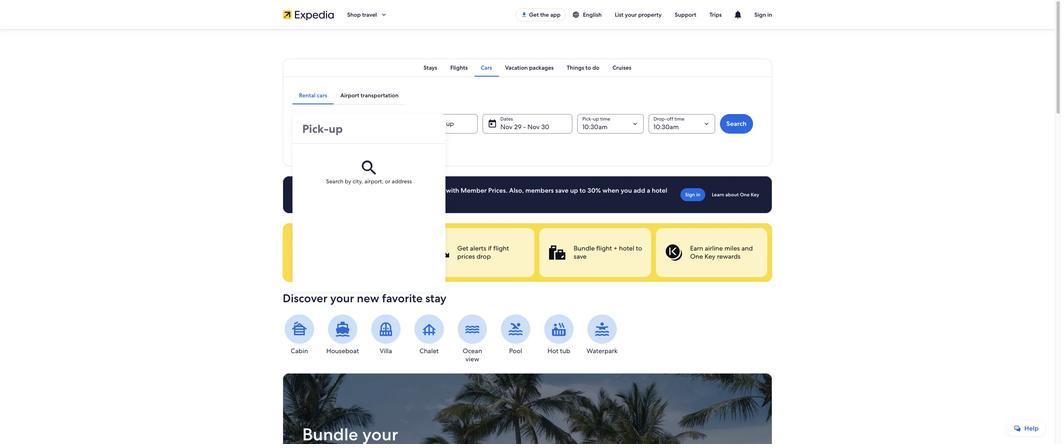 Task type: describe. For each thing, give the bounding box(es) containing it.
transportation
[[361, 92, 399, 99]]

flight inside bundle flight + hotel to save
[[596, 244, 612, 253]]

alerts
[[470, 244, 486, 253]]

on
[[375, 186, 383, 195]]

travel sale activities deals image
[[283, 374, 772, 445]]

save
[[320, 186, 334, 195]]

save inside bundle flight + hotel to save
[[574, 253, 587, 261]]

with
[[446, 186, 459, 195]]

learn
[[712, 192, 724, 198]]

get the app link
[[516, 8, 566, 21]]

flight inside get alerts if flight prices drop
[[493, 244, 509, 253]]

view
[[466, 355, 479, 364]]

cabin button
[[283, 315, 316, 356]]

nov 29 - nov 30 button
[[482, 114, 573, 134]]

stays link
[[417, 59, 444, 77]]

cars
[[317, 92, 327, 99]]

-
[[523, 123, 526, 131]]

drop
[[477, 253, 491, 261]]

tab list containing stays
[[283, 59, 772, 77]]

flights
[[450, 64, 468, 71]]

vacation
[[505, 64, 528, 71]]

app
[[550, 11, 561, 18]]

city,
[[353, 178, 363, 185]]

chalet button
[[412, 315, 446, 356]]

over
[[384, 186, 397, 195]]

houseboat
[[326, 347, 359, 356]]

stays
[[424, 64, 437, 71]]

search for search by city, airport, or address
[[326, 178, 343, 185]]

discover your new favorite stay
[[283, 291, 447, 306]]

bundle
[[574, 244, 595, 253]]

sign in button
[[748, 5, 779, 24]]

shop
[[347, 11, 361, 18]]

things to do
[[567, 64, 599, 71]]

hot tub button
[[542, 315, 576, 356]]

save inside save 10% or more on over 100,000 hotels with member prices. also, members save up to 30% when you add a hotel to a flight
[[555, 186, 569, 195]]

flights link
[[444, 59, 474, 77]]

pool
[[509, 347, 522, 356]]

to left do
[[586, 64, 591, 71]]

vacation packages link
[[499, 59, 560, 77]]

about
[[725, 192, 739, 198]]

packages
[[529, 64, 554, 71]]

tub
[[560, 347, 570, 356]]

to right up
[[580, 186, 586, 195]]

list
[[615, 11, 624, 18]]

key inside earn airline miles and one key rewards
[[705, 253, 715, 261]]

2 out of 3 element
[[539, 228, 651, 277]]

in inside discover your new favorite stay main content
[[696, 192, 700, 198]]

list your property link
[[608, 7, 668, 22]]

english button
[[566, 7, 608, 22]]

hotel inside save 10% or more on over 100,000 hotels with member prices. also, members save up to 30% when you add a hotel to a flight
[[652, 186, 667, 195]]

in inside dropdown button
[[767, 11, 772, 18]]

communication center icon image
[[733, 10, 743, 20]]

sign inside dropdown button
[[754, 11, 766, 18]]

rental cars
[[299, 92, 327, 99]]

0 horizontal spatial a
[[328, 195, 332, 203]]

villa button
[[369, 315, 403, 356]]

new
[[357, 291, 379, 306]]

to inside bundle flight + hotel to save
[[636, 244, 642, 253]]

by
[[345, 178, 351, 185]]

ocean
[[463, 347, 482, 356]]

tab list containing rental cars
[[293, 86, 405, 104]]

sign in inside dropdown button
[[754, 11, 772, 18]]

also,
[[509, 186, 524, 195]]

bundle flight + hotel to save
[[574, 244, 642, 261]]

shop travel
[[347, 11, 377, 18]]

100,000
[[399, 186, 424, 195]]

trips
[[709, 11, 722, 18]]

hot tub
[[548, 347, 570, 356]]

1 out of 3 element
[[423, 228, 535, 277]]

miles
[[725, 244, 740, 253]]

property
[[638, 11, 662, 18]]

search button
[[720, 114, 753, 134]]

expedia logo image
[[283, 9, 334, 20]]

cruises
[[613, 64, 631, 71]]

more
[[357, 186, 373, 195]]

prices.
[[488, 186, 508, 195]]

save 10% or more on over 100,000 hotels with member prices. also, members save up to 30% when you add a hotel to a flight
[[320, 186, 667, 203]]

you
[[621, 186, 632, 195]]

airport,
[[364, 178, 384, 185]]

discover your new favorite stay main content
[[0, 29, 1055, 445]]

29
[[514, 123, 522, 131]]



Task type: vqa. For each thing, say whether or not it's contained in the screenshot.
the 30%
yes



Task type: locate. For each thing, give the bounding box(es) containing it.
1 horizontal spatial hotel
[[652, 186, 667, 195]]

cabin
[[291, 347, 308, 356]]

0 horizontal spatial sign in
[[685, 192, 700, 198]]

list your property
[[615, 11, 662, 18]]

trips link
[[703, 7, 728, 22]]

0 horizontal spatial your
[[330, 291, 354, 306]]

hotel right add on the right
[[652, 186, 667, 195]]

rewards
[[717, 253, 741, 261]]

0 vertical spatial save
[[555, 186, 569, 195]]

earn
[[690, 244, 703, 253]]

10%
[[336, 186, 348, 195]]

discover
[[283, 291, 328, 306]]

0 vertical spatial tab list
[[283, 59, 772, 77]]

address
[[392, 178, 412, 185]]

your for list
[[625, 11, 637, 18]]

favorite
[[382, 291, 423, 306]]

do
[[592, 64, 599, 71]]

to left '10%' on the top of page
[[320, 195, 327, 203]]

flight down by
[[333, 195, 349, 203]]

1 horizontal spatial get
[[529, 11, 539, 18]]

key right earn
[[705, 253, 715, 261]]

1 horizontal spatial save
[[574, 253, 587, 261]]

get for get the app
[[529, 11, 539, 18]]

waterpark
[[587, 347, 618, 356]]

sign inside discover your new favorite stay main content
[[685, 192, 695, 198]]

0 vertical spatial sign in
[[754, 11, 772, 18]]

english
[[583, 11, 602, 18]]

sign in right communication center icon
[[754, 11, 772, 18]]

save left up
[[555, 186, 569, 195]]

30
[[541, 123, 549, 131]]

1 vertical spatial hotel
[[619, 244, 634, 253]]

to
[[586, 64, 591, 71], [580, 186, 586, 195], [320, 195, 327, 203], [636, 244, 642, 253]]

1 horizontal spatial flight
[[493, 244, 509, 253]]

a left '10%' on the top of page
[[328, 195, 332, 203]]

one left airline
[[690, 253, 703, 261]]

nov 29 - nov 30
[[500, 123, 549, 131]]

0 horizontal spatial key
[[705, 253, 715, 261]]

houseboat button
[[326, 315, 359, 356]]

1 vertical spatial sign
[[685, 192, 695, 198]]

rental cars link
[[293, 86, 334, 104]]

1 vertical spatial get
[[457, 244, 468, 253]]

1 vertical spatial or
[[349, 186, 356, 195]]

0 vertical spatial get
[[529, 11, 539, 18]]

0 horizontal spatial hotel
[[619, 244, 634, 253]]

1 vertical spatial key
[[705, 253, 715, 261]]

0 horizontal spatial get
[[457, 244, 468, 253]]

or
[[385, 178, 390, 185], [349, 186, 356, 195]]

members
[[525, 186, 554, 195]]

Pick-up text field
[[293, 114, 445, 144]]

airline
[[705, 244, 723, 253]]

0 horizontal spatial search
[[326, 178, 343, 185]]

0 vertical spatial search
[[726, 120, 747, 128]]

stay
[[425, 291, 447, 306]]

1 horizontal spatial search
[[726, 120, 747, 128]]

flight right if
[[493, 244, 509, 253]]

or down by
[[349, 186, 356, 195]]

2 horizontal spatial flight
[[596, 244, 612, 253]]

cars link
[[474, 59, 499, 77]]

1 nov from the left
[[500, 123, 513, 131]]

hotel inside bundle flight + hotel to save
[[619, 244, 634, 253]]

tab list
[[283, 59, 772, 77], [293, 86, 405, 104]]

get left alerts on the bottom left of page
[[457, 244, 468, 253]]

your left new
[[330, 291, 354, 306]]

add
[[634, 186, 645, 195]]

trailing image
[[380, 11, 388, 18]]

airport transportation link
[[334, 86, 405, 104]]

0 vertical spatial key
[[751, 192, 759, 198]]

one inside earn airline miles and one key rewards
[[690, 253, 703, 261]]

0 vertical spatial hotel
[[652, 186, 667, 195]]

shop travel button
[[341, 5, 394, 24]]

sign in link
[[680, 188, 705, 202]]

and
[[742, 244, 753, 253]]

member
[[461, 186, 487, 195]]

1 vertical spatial sign in
[[685, 192, 700, 198]]

search for search
[[726, 120, 747, 128]]

1 vertical spatial your
[[330, 291, 354, 306]]

one
[[740, 192, 750, 198], [690, 253, 703, 261]]

nov right -
[[528, 123, 540, 131]]

get for get alerts if flight prices drop
[[457, 244, 468, 253]]

to right +
[[636, 244, 642, 253]]

0 horizontal spatial save
[[555, 186, 569, 195]]

1 horizontal spatial one
[[740, 192, 750, 198]]

in left learn
[[696, 192, 700, 198]]

0 vertical spatial sign
[[754, 11, 766, 18]]

the
[[540, 11, 549, 18]]

get right download the app button icon
[[529, 11, 539, 18]]

1 horizontal spatial or
[[385, 178, 390, 185]]

1 horizontal spatial sign
[[754, 11, 766, 18]]

ocean view button
[[456, 315, 489, 364]]

a right add on the right
[[647, 186, 650, 195]]

when
[[602, 186, 619, 195]]

0 horizontal spatial or
[[349, 186, 356, 195]]

your for discover
[[330, 291, 354, 306]]

in right communication center icon
[[767, 11, 772, 18]]

things
[[567, 64, 584, 71]]

hotel right +
[[619, 244, 634, 253]]

learn about one key link
[[709, 188, 762, 202]]

1 vertical spatial one
[[690, 253, 703, 261]]

flight inside save 10% or more on over 100,000 hotels with member prices. also, members save up to 30% when you add a hotel to a flight
[[333, 195, 349, 203]]

search inside button
[[726, 120, 747, 128]]

your right list
[[625, 11, 637, 18]]

0 vertical spatial in
[[767, 11, 772, 18]]

your inside list your property link
[[625, 11, 637, 18]]

2 nov from the left
[[528, 123, 540, 131]]

0 vertical spatial one
[[740, 192, 750, 198]]

up
[[570, 186, 578, 195]]

sign right communication center icon
[[754, 11, 766, 18]]

1 horizontal spatial key
[[751, 192, 759, 198]]

hotels
[[426, 186, 444, 195]]

things to do link
[[560, 59, 606, 77]]

1 vertical spatial search
[[326, 178, 343, 185]]

sign left learn
[[685, 192, 695, 198]]

key right about
[[751, 192, 759, 198]]

sign in inside discover your new favorite stay main content
[[685, 192, 700, 198]]

rental
[[299, 92, 316, 99]]

1 horizontal spatial sign in
[[754, 11, 772, 18]]

key inside learn about one key link
[[751, 192, 759, 198]]

ocean view
[[463, 347, 482, 364]]

small image
[[572, 11, 580, 18]]

1 vertical spatial tab list
[[293, 86, 405, 104]]

your inside discover your new favorite stay main content
[[330, 291, 354, 306]]

nov left "29"
[[500, 123, 513, 131]]

0 horizontal spatial sign
[[685, 192, 695, 198]]

0 vertical spatial or
[[385, 178, 390, 185]]

airport transportation
[[340, 92, 399, 99]]

3 out of 3 element
[[656, 228, 767, 277]]

1 vertical spatial save
[[574, 253, 587, 261]]

earn airline miles and one key rewards
[[690, 244, 753, 261]]

in
[[767, 11, 772, 18], [696, 192, 700, 198]]

1 horizontal spatial nov
[[528, 123, 540, 131]]

vacation packages
[[505, 64, 554, 71]]

villa
[[380, 347, 392, 356]]

get
[[529, 11, 539, 18], [457, 244, 468, 253]]

one right about
[[740, 192, 750, 198]]

1 vertical spatial in
[[696, 192, 700, 198]]

get inside get alerts if flight prices drop
[[457, 244, 468, 253]]

0 horizontal spatial nov
[[500, 123, 513, 131]]

save left +
[[574, 253, 587, 261]]

if
[[488, 244, 492, 253]]

download the app button image
[[521, 11, 527, 18]]

0 horizontal spatial flight
[[333, 195, 349, 203]]

sign
[[754, 11, 766, 18], [685, 192, 695, 198]]

hot
[[548, 347, 558, 356]]

support
[[675, 11, 696, 18]]

chalet
[[420, 347, 439, 356]]

flight
[[333, 195, 349, 203], [493, 244, 509, 253], [596, 244, 612, 253]]

airport
[[340, 92, 359, 99]]

flight left +
[[596, 244, 612, 253]]

0 vertical spatial your
[[625, 11, 637, 18]]

learn about one key
[[712, 192, 759, 198]]

1 horizontal spatial your
[[625, 11, 637, 18]]

sign in left learn
[[685, 192, 700, 198]]

prices
[[457, 253, 475, 261]]

30%
[[587, 186, 601, 195]]

1 horizontal spatial in
[[767, 11, 772, 18]]

search by city, airport, or address
[[326, 178, 412, 185]]

your
[[625, 11, 637, 18], [330, 291, 354, 306]]

cruises link
[[606, 59, 638, 77]]

0 horizontal spatial one
[[690, 253, 703, 261]]

waterpark button
[[585, 315, 619, 356]]

save
[[555, 186, 569, 195], [574, 253, 587, 261]]

sign in
[[754, 11, 772, 18], [685, 192, 700, 198]]

key
[[751, 192, 759, 198], [705, 253, 715, 261]]

0 horizontal spatial in
[[696, 192, 700, 198]]

support link
[[668, 7, 703, 22]]

1 horizontal spatial a
[[647, 186, 650, 195]]

cars
[[481, 64, 492, 71]]

or up the over
[[385, 178, 390, 185]]

get alerts if flight prices drop
[[457, 244, 509, 261]]

or inside save 10% or more on over 100,000 hotels with member prices. also, members save up to 30% when you add a hotel to a flight
[[349, 186, 356, 195]]



